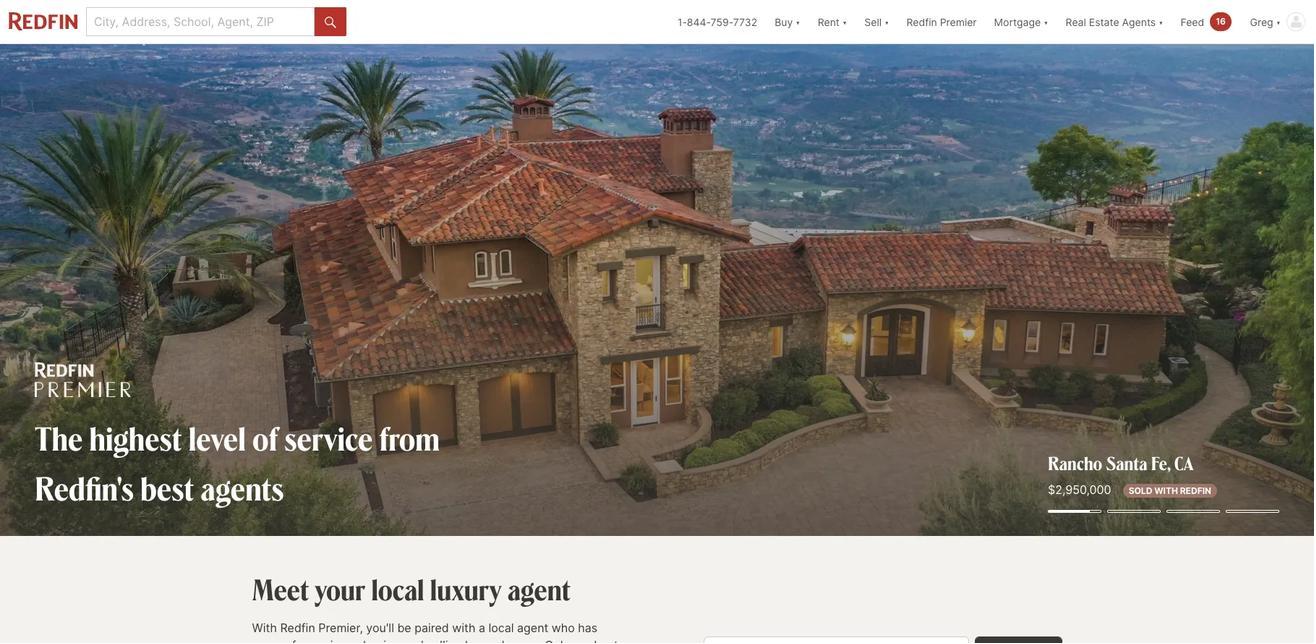 Task type: describe. For each thing, give the bounding box(es) containing it.
local inside with redfin premier, you'll be paired with a local agent who has years of experience buying and selling luxury homes. only our bes
[[489, 621, 514, 635]]

1-844-759-7732
[[678, 16, 758, 28]]

sold
[[1129, 485, 1153, 496]]

of inside with redfin premier, you'll be paired with a local agent who has years of experience buying and selling luxury homes. only our bes
[[285, 638, 296, 643]]

agents
[[201, 467, 284, 509]]

feed
[[1181, 16, 1205, 28]]

santa
[[1107, 451, 1148, 475]]

rent ▾ button
[[818, 0, 848, 43]]

rent
[[818, 16, 840, 28]]

meet
[[252, 570, 309, 608]]

mortgage ▾ button
[[995, 0, 1049, 43]]

real estate agents ▾
[[1066, 16, 1164, 28]]

agent inside with redfin premier, you'll be paired with a local agent who has years of experience buying and selling luxury homes. only our bes
[[517, 621, 549, 635]]

buying
[[363, 638, 400, 643]]

mortgage ▾ button
[[986, 0, 1058, 43]]

▾ for buy ▾
[[796, 16, 801, 28]]

of inside the highest level of service from redfin's best agents
[[252, 417, 278, 459]]

1-844-759-7732 link
[[678, 16, 758, 28]]

▾ inside dropdown button
[[1159, 16, 1164, 28]]

submit search image
[[325, 16, 336, 28]]

premier
[[940, 16, 977, 28]]

$2,950,000
[[1048, 483, 1112, 497]]

your
[[315, 570, 366, 608]]

▾ for greg ▾
[[1277, 16, 1281, 28]]

City, Address, School, Agent, ZIP search field
[[86, 7, 315, 36]]

fe,
[[1152, 451, 1171, 475]]

who
[[552, 621, 575, 635]]

real estate agents ▾ link
[[1066, 0, 1164, 43]]

rancho
[[1048, 451, 1103, 475]]

redfin inside with redfin premier, you'll be paired with a local agent who has years of experience buying and selling luxury homes. only our bes
[[280, 621, 315, 635]]

mortgage ▾
[[995, 16, 1049, 28]]

▾ for sell ▾
[[885, 16, 890, 28]]

best
[[141, 467, 194, 509]]

1-
[[678, 16, 687, 28]]

buy ▾
[[775, 16, 801, 28]]

0 vertical spatial luxury
[[430, 570, 502, 608]]

844-
[[687, 16, 711, 28]]

redfin premier button
[[898, 0, 986, 43]]

sell ▾ button
[[856, 0, 898, 43]]

real estate agents ▾ button
[[1058, 0, 1173, 43]]

real
[[1066, 16, 1087, 28]]

estate
[[1089, 16, 1120, 28]]

rent ▾ button
[[809, 0, 856, 43]]

with
[[452, 621, 476, 635]]

with
[[252, 621, 277, 635]]

buy
[[775, 16, 793, 28]]

be
[[398, 621, 411, 635]]



Task type: vqa. For each thing, say whether or not it's contained in the screenshot.
Rancho Santa Fe, CA
yes



Task type: locate. For each thing, give the bounding box(es) containing it.
▾ for rent ▾
[[843, 16, 848, 28]]

agent up who
[[508, 570, 571, 608]]

▾ right greg
[[1277, 16, 1281, 28]]

homes.
[[502, 638, 542, 643]]

local
[[371, 570, 424, 608], [489, 621, 514, 635]]

greg ▾
[[1251, 16, 1281, 28]]

0 vertical spatial local
[[371, 570, 424, 608]]

with
[[1155, 485, 1179, 496]]

highest
[[89, 417, 182, 459]]

local up be
[[371, 570, 424, 608]]

759-
[[711, 16, 734, 28]]

buy ▾ button
[[775, 0, 801, 43]]

premier,
[[319, 621, 363, 635]]

redfin
[[907, 16, 938, 28], [280, 621, 315, 635]]

sell ▾
[[865, 16, 890, 28]]

3 ▾ from the left
[[885, 16, 890, 28]]

ca
[[1175, 451, 1194, 475]]

experience
[[300, 638, 360, 643]]

agent
[[508, 570, 571, 608], [517, 621, 549, 635]]

buy ▾ button
[[766, 0, 809, 43]]

0 horizontal spatial local
[[371, 570, 424, 608]]

1 horizontal spatial of
[[285, 638, 296, 643]]

rancho santa fe, ca
[[1048, 451, 1194, 475]]

of
[[252, 417, 278, 459], [285, 638, 296, 643]]

years
[[252, 638, 282, 643]]

redfin
[[1181, 485, 1212, 496]]

sell
[[865, 16, 882, 28]]

1 horizontal spatial local
[[489, 621, 514, 635]]

0 horizontal spatial of
[[252, 417, 278, 459]]

1 vertical spatial local
[[489, 621, 514, 635]]

paired
[[415, 621, 449, 635]]

agent up homes.
[[517, 621, 549, 635]]

▾ for mortgage ▾
[[1044, 16, 1049, 28]]

1 vertical spatial redfin
[[280, 621, 315, 635]]

greg
[[1251, 16, 1274, 28]]

meet your local luxury agent
[[252, 570, 571, 608]]

of right the level
[[252, 417, 278, 459]]

the
[[35, 417, 83, 459]]

level
[[189, 417, 246, 459]]

agents
[[1123, 16, 1156, 28]]

and
[[403, 638, 424, 643]]

luxury down the a
[[465, 638, 499, 643]]

redfin inside redfin premier button
[[907, 16, 938, 28]]

16
[[1216, 16, 1226, 27]]

with redfin premier, you'll be paired with a local agent who has years of experience buying and selling luxury homes. only our bes
[[252, 621, 618, 643]]

sell ▾ button
[[865, 0, 890, 43]]

1 ▾ from the left
[[796, 16, 801, 28]]

▾ right mortgage
[[1044, 16, 1049, 28]]

luxury up with
[[430, 570, 502, 608]]

▾
[[796, 16, 801, 28], [843, 16, 848, 28], [885, 16, 890, 28], [1044, 16, 1049, 28], [1159, 16, 1164, 28], [1277, 16, 1281, 28]]

luxury inside with redfin premier, you'll be paired with a local agent who has years of experience buying and selling luxury homes. only our bes
[[465, 638, 499, 643]]

of right "years" on the left bottom of the page
[[285, 638, 296, 643]]

selling
[[427, 638, 462, 643]]

redfin's
[[35, 467, 134, 509]]

you'll
[[366, 621, 394, 635]]

▾ right agents
[[1159, 16, 1164, 28]]

5 ▾ from the left
[[1159, 16, 1164, 28]]

▾ right rent
[[843, 16, 848, 28]]

our
[[573, 638, 591, 643]]

4 ▾ from the left
[[1044, 16, 1049, 28]]

the highest level of service from redfin's best agents
[[35, 417, 440, 509]]

2 ▾ from the left
[[843, 16, 848, 28]]

rent ▾
[[818, 16, 848, 28]]

from
[[380, 417, 440, 459]]

local right the a
[[489, 621, 514, 635]]

luxury
[[430, 570, 502, 608], [465, 638, 499, 643]]

redfin left premier
[[907, 16, 938, 28]]

▾ right sell
[[885, 16, 890, 28]]

0 horizontal spatial redfin
[[280, 621, 315, 635]]

1 vertical spatial luxury
[[465, 638, 499, 643]]

1 vertical spatial agent
[[517, 621, 549, 635]]

mortgage
[[995, 16, 1041, 28]]

0 vertical spatial redfin
[[907, 16, 938, 28]]

sold with redfin
[[1129, 485, 1212, 496]]

premier logo image
[[35, 362, 131, 397]]

redfin premier
[[907, 16, 977, 28]]

has
[[578, 621, 598, 635]]

redfin right with
[[280, 621, 315, 635]]

only
[[545, 638, 570, 643]]

1 horizontal spatial redfin
[[907, 16, 938, 28]]

7732
[[734, 16, 758, 28]]

0 vertical spatial agent
[[508, 570, 571, 608]]

1 vertical spatial of
[[285, 638, 296, 643]]

a
[[479, 621, 485, 635]]

0 vertical spatial of
[[252, 417, 278, 459]]

service
[[285, 417, 373, 459]]

6 ▾ from the left
[[1277, 16, 1281, 28]]

▾ right buy
[[796, 16, 801, 28]]



